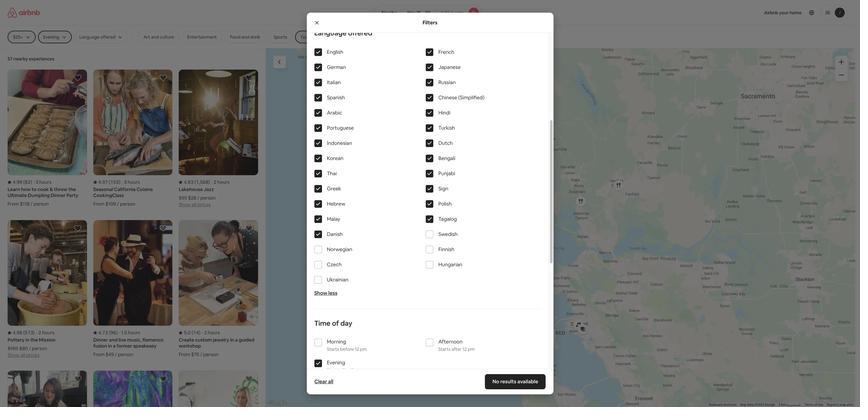 Task type: locate. For each thing, give the bounding box(es) containing it.
flamenco
[[143, 337, 164, 343]]

portuguese
[[327, 125, 354, 131]]

0 horizontal spatial prices
[[26, 353, 40, 359]]

show down $35
[[179, 202, 191, 208]]

dinner down the 4.73 at bottom
[[93, 337, 108, 343]]

map
[[741, 403, 747, 407]]

after down afternoon
[[452, 347, 462, 352]]

a inside "dinner and live music, flamenco fusion in a former speakeasy from $49 / person"
[[113, 343, 116, 349]]

$49
[[106, 352, 114, 358]]

pm for afternoon
[[468, 347, 475, 352]]

art
[[144, 34, 150, 40]]

2 for (513)
[[38, 330, 41, 336]]

hours inside learn how to cook & throw the ultimate dumpling dinner party group
[[39, 179, 52, 185]]

all down $80
[[21, 353, 25, 359]]

2 horizontal spatial in
[[230, 337, 234, 343]]

· right "(513)"
[[36, 330, 37, 336]]

former
[[117, 343, 132, 349]]

/ right $109
[[117, 201, 119, 207]]

and left drink
[[242, 34, 249, 40]]

hours for custom
[[208, 330, 220, 336]]

the inside pottery in the mission $100 $80 / person show all prices
[[30, 337, 38, 343]]

· inside lakehouse jazz group
[[211, 179, 212, 185]]

0 horizontal spatial 2
[[38, 330, 41, 336]]

of inside filters dialog
[[332, 319, 339, 328]]

2 3 from the left
[[124, 179, 127, 185]]

from left $109
[[93, 201, 105, 207]]

/ inside "dinner and live music, flamenco fusion in a former speakeasy from $49 / person"
[[115, 352, 117, 358]]

and down (96)
[[109, 337, 118, 343]]

/ inside create custom jewelry in a guided workshop from $75 / person
[[200, 352, 202, 358]]

in inside create custom jewelry in a guided workshop from $75 / person
[[230, 337, 234, 343]]

add to wishlist image inside create custom jewelry in a guided workshop group
[[245, 225, 253, 232]]

hours inside dinner and live music, flamenco fusion in a former speakeasy group
[[128, 330, 140, 336]]

· 3 hours inside seasonal california cuisine cookingclass group
[[122, 179, 140, 185]]

a left map
[[838, 403, 840, 407]]

3 inside learn how to cook & throw the ultimate dumpling dinner party group
[[36, 179, 38, 185]]

2 horizontal spatial and
[[242, 34, 249, 40]]

show all prices button down pottery
[[8, 352, 40, 359]]

pottery in the mission group
[[8, 220, 87, 359]]

1 vertical spatial of
[[815, 403, 818, 407]]

learn how to cook & throw the ultimate dumpling dinner party group
[[8, 70, 87, 207]]

add to wishlist image for 4.73 (96)
[[160, 225, 167, 232]]

0 vertical spatial prices
[[198, 202, 211, 208]]

add to wishlist image for 4.83 (1,568)
[[245, 74, 253, 82]]

12 inside morning starts before 12 pm
[[355, 347, 359, 352]]

hours right (1,568)
[[217, 179, 230, 185]]

1.5
[[121, 330, 127, 336]]

after inside afternoon starts after 12 pm
[[452, 347, 462, 352]]

5 km button
[[778, 403, 803, 407]]

all inside lakehouse jazz $35 $28 / person show all prices
[[192, 202, 197, 208]]

hours for and
[[128, 330, 140, 336]]

· inside dinner and live music, flamenco fusion in a former speakeasy group
[[119, 330, 120, 336]]

and inside button
[[151, 34, 159, 40]]

clear all button
[[311, 376, 337, 388]]

danish
[[327, 231, 343, 238]]

1 horizontal spatial 3
[[124, 179, 127, 185]]

custom
[[195, 337, 212, 343]]

prices inside pottery in the mission $100 $80 / person show all prices
[[26, 353, 40, 359]]

add to wishlist image inside learn how to cook & throw the ultimate dumpling dinner party group
[[74, 74, 82, 82]]

person down the dumpling
[[34, 201, 49, 207]]

1 horizontal spatial of
[[815, 403, 818, 407]]

· for 4.97 (153)
[[122, 179, 123, 185]]

person down former
[[118, 352, 133, 358]]

of for terms
[[815, 403, 818, 407]]

learn how to cook & throw the ultimate dumpling dinner party from $118 / person
[[8, 187, 78, 207]]

cookingclass
[[93, 193, 124, 199]]

/ right "$49"
[[115, 352, 117, 358]]

1 horizontal spatial 5
[[779, 403, 781, 407]]

5 inside evening starts after 5 pm
[[351, 368, 354, 373]]

shortcuts
[[724, 403, 737, 407]]

5 down before
[[351, 368, 354, 373]]

dutch
[[439, 140, 453, 147]]

1 horizontal spatial all
[[192, 202, 197, 208]]

from inside create custom jewelry in a guided workshop from $75 / person
[[179, 352, 190, 358]]

3 for 4.99 (82)
[[36, 179, 38, 185]]

show all prices button inside lakehouse jazz group
[[179, 201, 211, 208]]

in up "$49"
[[108, 343, 112, 349]]

· up 'jazz' on the top left of the page
[[211, 179, 212, 185]]

0 horizontal spatial dinner
[[51, 193, 66, 199]]

seasonal california cuisine cookingclass from $109 / person
[[93, 187, 153, 207]]

2 up mission
[[38, 330, 41, 336]]

pm inside evening starts after 5 pm
[[355, 368, 362, 373]]

57 nearby experiences
[[8, 56, 54, 62]]

1 horizontal spatial a
[[235, 337, 238, 343]]

create custom jewelry in a guided workshop from $75 / person
[[179, 337, 255, 358]]

map data ©2023 google
[[741, 403, 776, 407]]

1 vertical spatial the
[[30, 337, 38, 343]]

0 horizontal spatial of
[[332, 319, 339, 328]]

2
[[214, 179, 216, 185], [38, 330, 41, 336], [204, 330, 207, 336]]

1 vertical spatial after
[[340, 368, 350, 373]]

hours up cook
[[39, 179, 52, 185]]

2 horizontal spatial show
[[315, 290, 328, 297]]

show all prices button inside pottery in the mission group
[[8, 352, 40, 359]]

· 2 hours up 'jazz' on the top left of the page
[[211, 179, 230, 185]]

hours inside pottery in the mission group
[[42, 330, 54, 336]]

· inside seasonal california cuisine cookingclass group
[[122, 179, 123, 185]]

· right (153)
[[122, 179, 123, 185]]

add to wishlist image inside pottery in the mission group
[[74, 225, 82, 232]]

· 2 hours for in
[[36, 330, 54, 336]]

· right (82)
[[33, 179, 34, 185]]

prices down $80
[[26, 353, 40, 359]]

1 horizontal spatial prices
[[198, 202, 211, 208]]

Sports button
[[268, 31, 293, 43]]

15
[[417, 10, 421, 16]]

hours inside lakehouse jazz group
[[217, 179, 230, 185]]

hours up jewelry
[[208, 330, 220, 336]]

starts inside evening starts after 5 pm
[[327, 368, 339, 373]]

1 3 from the left
[[36, 179, 38, 185]]

ukrainian
[[327, 277, 349, 283]]

use
[[819, 403, 824, 407]]

· 2 hours up mission
[[36, 330, 54, 336]]

person inside pottery in the mission $100 $80 / person show all prices
[[32, 346, 47, 352]]

· inside pottery in the mission group
[[36, 330, 37, 336]]

·
[[33, 179, 34, 185], [122, 179, 123, 185], [211, 179, 212, 185], [36, 330, 37, 336], [119, 330, 120, 336], [202, 330, 203, 336]]

3 for 4.97 (153)
[[124, 179, 127, 185]]

add to wishlist image for 4.98 (513)
[[74, 225, 82, 232]]

0 horizontal spatial the
[[30, 337, 38, 343]]

french
[[439, 49, 455, 55]]

pm
[[360, 347, 367, 352], [468, 347, 475, 352], [355, 368, 362, 373]]

hours inside create custom jewelry in a guided workshop group
[[208, 330, 220, 336]]

1 vertical spatial show all prices button
[[8, 352, 40, 359]]

0 horizontal spatial 12
[[355, 347, 359, 352]]

show inside lakehouse jazz $35 $28 / person show all prices
[[179, 202, 191, 208]]

1 vertical spatial prices
[[26, 353, 40, 359]]

0 vertical spatial 5
[[351, 368, 354, 373]]

· inside learn how to cook & throw the ultimate dumpling dinner party group
[[33, 179, 34, 185]]

4.99 (82)
[[13, 179, 32, 185]]

show all prices button
[[179, 201, 211, 208], [8, 352, 40, 359]]

None search field
[[374, 5, 482, 20]]

· 2 hours for custom
[[202, 330, 220, 336]]

/ inside pottery in the mission $100 $80 / person show all prices
[[29, 346, 31, 352]]

show all prices button down lakehouse
[[179, 201, 211, 208]]

· right (14)
[[202, 330, 203, 336]]

the down "(513)"
[[30, 337, 38, 343]]

· 2 hours inside pottery in the mission group
[[36, 330, 54, 336]]

and right art
[[151, 34, 159, 40]]

hours up california at left top
[[128, 179, 140, 185]]

0 vertical spatial show
[[179, 202, 191, 208]]

show left less
[[315, 290, 328, 297]]

the right throw
[[68, 187, 76, 193]]

all
[[192, 202, 197, 208], [21, 353, 25, 359], [328, 379, 333, 385]]

/ right $118
[[31, 201, 33, 207]]

afternoon starts after 12 pm
[[439, 339, 475, 352]]

prices down 'jazz' on the top left of the page
[[198, 202, 211, 208]]

starts down afternoon
[[439, 347, 451, 352]]

· for 4.98 (513)
[[36, 330, 37, 336]]

©2023
[[755, 403, 765, 407]]

0 horizontal spatial and
[[109, 337, 118, 343]]

and inside "dinner and live music, flamenco fusion in a former speakeasy from $49 / person"
[[109, 337, 118, 343]]

0 horizontal spatial show
[[8, 353, 20, 359]]

create custom jewelry in a guided workshop group
[[179, 220, 258, 358]]

12 for morning
[[355, 347, 359, 352]]

add to wishlist image
[[74, 74, 82, 82], [245, 225, 253, 232], [74, 376, 82, 383], [245, 376, 253, 383]]

terms of use link
[[805, 403, 824, 407]]

2 up custom
[[204, 330, 207, 336]]

pm inside morning starts before 12 pm
[[360, 347, 367, 352]]

57
[[8, 56, 12, 62]]

1 vertical spatial dinner
[[93, 337, 108, 343]]

1 horizontal spatial in
[[108, 343, 112, 349]]

0 vertical spatial dinner
[[51, 193, 66, 199]]

person right $75
[[203, 352, 219, 358]]

/
[[198, 195, 200, 201], [31, 201, 33, 207], [117, 201, 119, 207], [29, 346, 31, 352], [115, 352, 117, 358], [200, 352, 202, 358]]

lakehouse
[[179, 187, 203, 193]]

1 horizontal spatial show all prices button
[[179, 201, 211, 208]]

keyboard shortcuts button
[[710, 403, 737, 407]]

in down "(513)"
[[25, 337, 29, 343]]

starts down the evening
[[327, 368, 339, 373]]

1 horizontal spatial 2
[[204, 330, 207, 336]]

1 vertical spatial all
[[21, 353, 25, 359]]

0 horizontal spatial a
[[113, 343, 116, 349]]

0 vertical spatial the
[[68, 187, 76, 193]]

/ right $80
[[29, 346, 31, 352]]

5 km
[[779, 403, 787, 407]]

entertainment
[[187, 34, 217, 40]]

experiences
[[29, 56, 54, 62]]

2 · 3 hours from the left
[[122, 179, 140, 185]]

polish
[[439, 201, 452, 207]]

nearby
[[382, 10, 397, 16]]

· 2 hours up custom
[[202, 330, 220, 336]]

1 · 3 hours from the left
[[33, 179, 52, 185]]

chinese (simplified)
[[439, 94, 485, 101]]

1 vertical spatial 5
[[779, 403, 781, 407]]

english
[[327, 49, 344, 55]]

1 12 from the left
[[355, 347, 359, 352]]

2 inside lakehouse jazz group
[[214, 179, 216, 185]]

all down $28
[[192, 202, 197, 208]]

terms
[[805, 403, 814, 407]]

and inside button
[[242, 34, 249, 40]]

show less button
[[315, 290, 338, 297]]

2 up 'jazz' on the top left of the page
[[214, 179, 216, 185]]

(simplified)
[[459, 94, 485, 101]]

a left guided at the left bottom
[[235, 337, 238, 343]]

show down $100
[[8, 353, 20, 359]]

before
[[340, 347, 354, 352]]

2 12 from the left
[[463, 347, 467, 352]]

none search field containing nearby
[[374, 5, 482, 20]]

and for live
[[109, 337, 118, 343]]

0 vertical spatial of
[[332, 319, 339, 328]]

create
[[179, 337, 194, 343]]

of left day
[[332, 319, 339, 328]]

hours up mission
[[42, 330, 54, 336]]

1 horizontal spatial after
[[452, 347, 462, 352]]

dinner left party
[[51, 193, 66, 199]]

· 2 hours inside create custom jewelry in a guided workshop group
[[202, 330, 220, 336]]

starts down morning
[[327, 347, 339, 352]]

seasonal california cuisine cookingclass group
[[93, 70, 173, 207]]

$80
[[19, 346, 28, 352]]

3 up to
[[36, 179, 38, 185]]

4.97 (153)
[[98, 179, 120, 185]]

2 vertical spatial show
[[8, 353, 20, 359]]

4.98 (513)
[[13, 330, 35, 336]]

all right the clear in the bottom of the page
[[328, 379, 333, 385]]

person inside "dinner and live music, flamenco fusion in a former speakeasy from $49 / person"
[[118, 352, 133, 358]]

a up "$49"
[[113, 343, 116, 349]]

· 2 hours for jazz
[[211, 179, 230, 185]]

tours
[[301, 34, 312, 40]]

starts inside afternoon starts after 12 pm
[[439, 347, 451, 352]]

error
[[848, 403, 854, 407]]

3
[[36, 179, 38, 185], [124, 179, 127, 185]]

the
[[68, 187, 76, 193], [30, 337, 38, 343]]

fusion
[[93, 343, 107, 349]]

add to wishlist image
[[160, 74, 167, 82], [245, 74, 253, 82], [74, 225, 82, 232], [160, 225, 167, 232], [160, 376, 167, 383]]

russian
[[439, 79, 456, 86]]

12
[[355, 347, 359, 352], [463, 347, 467, 352]]

add to wishlist image inside dinner and live music, flamenco fusion in a former speakeasy group
[[160, 225, 167, 232]]

12 down afternoon
[[463, 347, 467, 352]]

0 horizontal spatial 3
[[36, 179, 38, 185]]

japanese
[[439, 64, 461, 71]]

1 horizontal spatial show
[[179, 202, 191, 208]]

Food and drink button
[[225, 31, 266, 43]]

pm inside afternoon starts after 12 pm
[[468, 347, 475, 352]]

0 vertical spatial all
[[192, 202, 197, 208]]

0 horizontal spatial in
[[25, 337, 29, 343]]

0 horizontal spatial show all prices button
[[8, 352, 40, 359]]

arabic
[[327, 110, 342, 116]]

· for 4.99 (82)
[[33, 179, 34, 185]]

0 horizontal spatial 5
[[351, 368, 354, 373]]

2 inside pottery in the mission group
[[38, 330, 41, 336]]

/ right $75
[[200, 352, 202, 358]]

pottery
[[8, 337, 24, 343]]

evening
[[327, 360, 345, 366]]

hours for how
[[39, 179, 52, 185]]

person inside create custom jewelry in a guided workshop from $75 / person
[[203, 352, 219, 358]]

in inside pottery in the mission $100 $80 / person show all prices
[[25, 337, 29, 343]]

0 horizontal spatial after
[[340, 368, 350, 373]]

after down the evening
[[340, 368, 350, 373]]

hours
[[39, 179, 52, 185], [128, 179, 140, 185], [217, 179, 230, 185], [42, 330, 54, 336], [128, 330, 140, 336], [208, 330, 220, 336]]

dumpling
[[28, 193, 50, 199]]

day
[[341, 319, 353, 328]]

· 3 hours for to
[[33, 179, 52, 185]]

2 horizontal spatial all
[[328, 379, 333, 385]]

· 3 hours up cook
[[33, 179, 52, 185]]

2 horizontal spatial a
[[838, 403, 840, 407]]

1 horizontal spatial · 3 hours
[[122, 179, 140, 185]]

person down 'jazz' on the top left of the page
[[201, 195, 216, 201]]

finnish
[[439, 246, 455, 253]]

· 3 hours
[[33, 179, 52, 185], [122, 179, 140, 185]]

· for 5.0 (14)
[[202, 330, 203, 336]]

· 3 hours up california at left top
[[122, 179, 140, 185]]

from down ultimate
[[8, 201, 19, 207]]

2 for (14)
[[204, 330, 207, 336]]

· 2 hours inside lakehouse jazz group
[[211, 179, 230, 185]]

person down california at left top
[[120, 201, 135, 207]]

· left '1.5'
[[119, 330, 120, 336]]

italian
[[327, 79, 341, 86]]

Sightseeing button
[[320, 31, 354, 43]]

hungarian
[[439, 262, 463, 268]]

cuisine
[[137, 187, 153, 193]]

profile element
[[490, 0, 849, 25]]

spanish
[[327, 94, 345, 101]]

3 up california at left top
[[124, 179, 127, 185]]

and for drink
[[242, 34, 249, 40]]

hours for in
[[42, 330, 54, 336]]

person inside learn how to cook & throw the ultimate dumpling dinner party from $118 / person
[[34, 201, 49, 207]]

person down mission
[[32, 346, 47, 352]]

jewelry
[[213, 337, 229, 343]]

from down the "workshop"
[[179, 352, 190, 358]]

1 horizontal spatial dinner
[[93, 337, 108, 343]]

1 horizontal spatial 12
[[463, 347, 467, 352]]

2 inside create custom jewelry in a guided workshop group
[[204, 330, 207, 336]]

a
[[235, 337, 238, 343], [113, 343, 116, 349], [838, 403, 840, 407]]

available
[[518, 379, 539, 385]]

all inside button
[[328, 379, 333, 385]]

0 horizontal spatial · 3 hours
[[33, 179, 52, 185]]

in right jewelry
[[230, 337, 234, 343]]

keyboard
[[710, 403, 723, 407]]

· inside create custom jewelry in a guided workshop group
[[202, 330, 203, 336]]

0 vertical spatial show all prices button
[[179, 201, 211, 208]]

after inside evening starts after 5 pm
[[340, 368, 350, 373]]

12 right before
[[355, 347, 359, 352]]

0 vertical spatial after
[[452, 347, 462, 352]]

all inside pottery in the mission $100 $80 / person show all prices
[[21, 353, 25, 359]]

time of day
[[315, 319, 353, 328]]

live
[[119, 337, 126, 343]]

3 inside seasonal california cuisine cookingclass group
[[124, 179, 127, 185]]

5 left km
[[779, 403, 781, 407]]

google image
[[268, 399, 288, 407]]

2 horizontal spatial 2
[[214, 179, 216, 185]]

12 inside afternoon starts after 12 pm
[[463, 347, 467, 352]]

google map
showing 24 experiences. region
[[266, 48, 856, 407]]

hours up music,
[[128, 330, 140, 336]]

from down fusion
[[93, 352, 105, 358]]

how
[[21, 187, 31, 193]]

/ right $28
[[198, 195, 200, 201]]

1 vertical spatial show
[[315, 290, 328, 297]]

1 horizontal spatial and
[[151, 34, 159, 40]]

2 vertical spatial all
[[328, 379, 333, 385]]

of left use
[[815, 403, 818, 407]]

hours inside seasonal california cuisine cookingclass group
[[128, 179, 140, 185]]

1 horizontal spatial the
[[68, 187, 76, 193]]

workshop
[[179, 343, 201, 349]]

· 3 hours inside learn how to cook & throw the ultimate dumpling dinner party group
[[33, 179, 52, 185]]

0 horizontal spatial all
[[21, 353, 25, 359]]

drink
[[250, 34, 261, 40]]

starts inside morning starts before 12 pm
[[327, 347, 339, 352]]



Task type: vqa. For each thing, say whether or not it's contained in the screenshot.
Choose link
no



Task type: describe. For each thing, give the bounding box(es) containing it.
guided
[[239, 337, 255, 343]]

add to wishlist image for 4.97 (153)
[[160, 74, 167, 82]]

4.73 (96)
[[98, 330, 118, 336]]

/ inside seasonal california cuisine cookingclass from $109 / person
[[117, 201, 119, 207]]

after for evening
[[340, 368, 350, 373]]

music,
[[127, 337, 142, 343]]

prices inside lakehouse jazz $35 $28 / person show all prices
[[198, 202, 211, 208]]

cook
[[38, 187, 49, 193]]

german
[[327, 64, 346, 71]]

jazz
[[204, 187, 214, 193]]

(513)
[[23, 330, 35, 336]]

clear
[[315, 379, 327, 385]]

google
[[766, 403, 776, 407]]

greek
[[327, 186, 341, 192]]

Tours button
[[295, 31, 317, 43]]

korean
[[327, 155, 344, 162]]

thai
[[327, 170, 337, 177]]

pottery in the mission $100 $80 / person show all prices
[[8, 337, 56, 359]]

ultimate
[[8, 193, 27, 199]]

Art and culture button
[[138, 31, 180, 43]]

/ inside lakehouse jazz $35 $28 / person show all prices
[[198, 195, 200, 201]]

&
[[50, 187, 53, 193]]

in inside "dinner and live music, flamenco fusion in a former speakeasy from $49 / person"
[[108, 343, 112, 349]]

map
[[840, 403, 847, 407]]

food and drink
[[230, 34, 261, 40]]

the inside learn how to cook & throw the ultimate dumpling dinner party from $118 / person
[[68, 187, 76, 193]]

and for culture
[[151, 34, 159, 40]]

nov 15 – 30
[[408, 10, 431, 16]]

· for 4.73 (96)
[[119, 330, 120, 336]]

show inside filters dialog
[[315, 290, 328, 297]]

offered
[[348, 28, 373, 37]]

/ inside learn how to cook & throw the ultimate dumpling dinner party from $118 / person
[[31, 201, 33, 207]]

show less
[[315, 290, 338, 297]]

wellness
[[362, 34, 380, 40]]

person inside lakehouse jazz $35 $28 / person show all prices
[[201, 195, 216, 201]]

no results available link
[[485, 375, 546, 390]]

from inside seasonal california cuisine cookingclass from $109 / person
[[93, 201, 105, 207]]

$109
[[106, 201, 116, 207]]

· 1.5 hours
[[119, 330, 140, 336]]

party
[[67, 193, 78, 199]]

starts for morning
[[327, 347, 339, 352]]

show inside pottery in the mission $100 $80 / person show all prices
[[8, 353, 20, 359]]

lakehouse jazz $35 $28 / person show all prices
[[179, 187, 216, 208]]

from inside learn how to cook & throw the ultimate dumpling dinner party from $118 / person
[[8, 201, 19, 207]]

dinner and live music, flamenco fusion in a former speakeasy group
[[93, 220, 173, 358]]

a inside create custom jewelry in a guided workshop from $75 / person
[[235, 337, 238, 343]]

time
[[315, 319, 331, 328]]

dinner inside "dinner and live music, flamenco fusion in a former speakeasy from $49 / person"
[[93, 337, 108, 343]]

nov 15 – 30 button
[[402, 5, 436, 20]]

evening starts after 5 pm
[[327, 360, 362, 373]]

add guests button
[[436, 5, 482, 20]]

add
[[441, 10, 450, 16]]

from inside "dinner and live music, flamenco fusion in a former speakeasy from $49 / person"
[[93, 352, 105, 358]]

language offered
[[315, 28, 373, 37]]

swedish
[[439, 231, 458, 238]]

art and culture
[[144, 34, 174, 40]]

5 inside 5 km button
[[779, 403, 781, 407]]

12 for afternoon
[[463, 347, 467, 352]]

$100
[[8, 346, 18, 352]]

· 3 hours for cuisine
[[122, 179, 140, 185]]

30
[[425, 10, 431, 16]]

pm for morning
[[360, 347, 367, 352]]

5.0
[[184, 330, 191, 336]]

show all prices button for prices
[[179, 201, 211, 208]]

language
[[315, 28, 347, 37]]

4.97 out of 5 average rating,  153 reviews image
[[93, 179, 120, 185]]

pm for evening
[[355, 368, 362, 373]]

2 for (1,568)
[[214, 179, 216, 185]]

culture
[[160, 34, 174, 40]]

add guests
[[441, 10, 464, 16]]

(1,568)
[[195, 179, 210, 185]]

chinese
[[439, 94, 458, 101]]

after for afternoon
[[452, 347, 462, 352]]

show all prices button for show
[[8, 352, 40, 359]]

czech
[[327, 262, 342, 268]]

terms of use
[[805, 403, 824, 407]]

Wellness button
[[357, 31, 386, 43]]

nov
[[408, 10, 416, 16]]

Nature and outdoors button
[[388, 31, 441, 43]]

5.0 (14)
[[184, 330, 201, 336]]

report a map error
[[828, 403, 854, 407]]

no
[[493, 379, 500, 385]]

guests
[[451, 10, 464, 16]]

nearby
[[13, 56, 28, 62]]

punjabi
[[439, 170, 456, 177]]

zoom out image
[[840, 73, 845, 78]]

no results available
[[493, 379, 539, 385]]

learn
[[8, 187, 20, 193]]

person inside seasonal california cuisine cookingclass from $109 / person
[[120, 201, 135, 207]]

dinner inside learn how to cook & throw the ultimate dumpling dinner party from $118 / person
[[51, 193, 66, 199]]

hebrew
[[327, 201, 346, 207]]

4.83 out of 5 average rating,  1,568 reviews image
[[179, 179, 210, 185]]

5.0 out of 5 average rating,  14 reviews image
[[179, 330, 201, 336]]

zoom in image
[[840, 60, 845, 65]]

morning starts before 12 pm
[[327, 339, 367, 352]]

$75
[[191, 352, 199, 358]]

turkish
[[439, 125, 455, 131]]

clear all
[[315, 379, 333, 385]]

Entertainment button
[[182, 31, 222, 43]]

throw
[[54, 187, 67, 193]]

starts for afternoon
[[439, 347, 451, 352]]

indonesian
[[327, 140, 352, 147]]

of for time
[[332, 319, 339, 328]]

4.98 out of 5 average rating,  513 reviews image
[[8, 330, 35, 336]]

keyboard shortcuts
[[710, 403, 737, 407]]

starts for evening
[[327, 368, 339, 373]]

to
[[32, 187, 37, 193]]

$28
[[188, 195, 196, 201]]

hours for california
[[128, 179, 140, 185]]

results
[[501, 379, 517, 385]]

· for 4.83 (1,568)
[[211, 179, 212, 185]]

report a map error link
[[828, 403, 854, 407]]

(96)
[[109, 330, 118, 336]]

lakehouse jazz group
[[179, 70, 258, 208]]

afternoon
[[439, 339, 463, 345]]

km
[[782, 403, 786, 407]]

4.83 (1,568)
[[184, 179, 210, 185]]

4.99 out of 5 average rating,  82 reviews image
[[8, 179, 32, 185]]

speakeasy
[[133, 343, 157, 349]]

4.73 out of 5 average rating,  96 reviews image
[[93, 330, 118, 336]]

seasonal
[[93, 187, 113, 193]]

filters dialog
[[307, 13, 554, 395]]

hours for jazz
[[217, 179, 230, 185]]

bengali
[[439, 155, 456, 162]]



